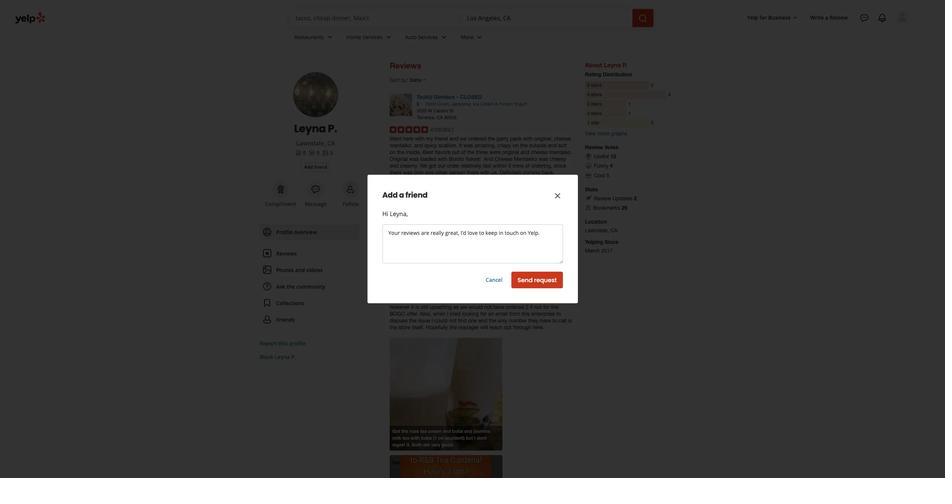 Task type: locate. For each thing, give the bounding box(es) containing it.
1 vertical spatial only
[[498, 318, 508, 324]]

1 vertical spatial when
[[433, 311, 446, 317]]

rating distribution
[[585, 71, 632, 77]]

went here with my friend and we ordered the party pack with original, cheese mentaiko, and spicy scallion. it was amazing, crispy on the outside and soft on the inside. best flavors out of the three were original and cheese mentaiko. original was loaded with bonito flakes!  and cheese mentakko was cheesy and creamy. we got our order relatively fast within 5 mins of ordering, since there was only one other person there with us. definitely coming back.
[[390, 136, 573, 176]]

home services link
[[341, 27, 399, 49]]

review
[[830, 14, 848, 21], [585, 144, 604, 150], [594, 196, 611, 202]]

add down 16 review v2 icon
[[304, 164, 313, 170]]

1 horizontal spatial reviews
[[390, 61, 422, 70]]

menu containing profile overview
[[260, 225, 360, 331]]

not up show
[[554, 277, 562, 283]]

24 chevron down v2 image inside auto services link
[[440, 33, 449, 42]]

w inside 3535 w carson st torrance, ca 90503
[[428, 108, 432, 114]]

and
[[450, 136, 459, 142], [415, 142, 423, 149], [548, 142, 557, 149], [521, 149, 530, 155], [390, 163, 399, 169], [295, 267, 305, 274], [502, 270, 511, 276], [536, 284, 545, 290], [411, 291, 420, 297], [479, 318, 488, 324], [443, 429, 451, 434], [465, 429, 473, 434]]

we right as
[[461, 304, 467, 310]]

stars for 3 stars
[[591, 101, 602, 107]]

the up 'amazing,'
[[488, 136, 495, 142]]

but inside unfortunately today while ordering i checked in and got an offer for a bogo 50% off. on yelp when you order it asks for a promo code which was not given to us (shown in the attached picture). we opted to go in and show them the offer and ask them to refund us, but the workers said that there was nothing they could do. i understand that the discount was just a few dollars however it is still upsetting as we would not have ordered 2 if not for the bogo offer. also, when i tried looking for an email from this enterprise to discuss the issue i could not find one and the only number they have to call is the store itself. hopefully the manager will reach out through here.
[[475, 291, 483, 297]]

1 horizontal spatial got
[[513, 270, 520, 276]]

that up would
[[475, 297, 484, 303]]

leyna down report this profile link
[[275, 353, 290, 361]]

24 profile v2 image
[[263, 227, 272, 236]]

sort
[[390, 77, 400, 83]]

through
[[513, 324, 531, 330]]

and down us
[[411, 291, 420, 297]]

1 vertical spatial add
[[383, 190, 398, 200]]

order inside unfortunately today while ordering i checked in and got an offer for a bogo 50% off. on yelp when you order it asks for a promo code which was not given to us (shown in the attached picture). we opted to go in and show them the offer and ask them to refund us, but the workers said that there was nothing they could do. i understand that the discount was just a few dollars however it is still upsetting as we would not have ordered 2 if not for the bogo offer. also, when i tried looking for an email from this enterprise to discuss the issue i could not find one and the only number they have to call is the store itself. hopefully the manager will reach out through here.
[[455, 277, 468, 283]]

home
[[347, 33, 362, 40]]

1 vertical spatial we
[[493, 284, 500, 290]]

2 horizontal spatial there
[[535, 291, 547, 297]]

0 vertical spatial cheese
[[554, 136, 571, 142]]

1 right cool
[[607, 172, 610, 178]]

cheese up soft
[[554, 136, 571, 142]]

stars up star
[[591, 111, 602, 116]]

2 horizontal spatial friend
[[435, 136, 448, 142]]

here.
[[533, 324, 545, 330]]

2 horizontal spatial on
[[513, 142, 519, 149]]

but down picture).
[[475, 291, 483, 297]]

w up gardena,
[[428, 229, 432, 235]]

services for home services
[[363, 33, 383, 40]]

0 horizontal spatial 24 chevron down v2 image
[[326, 33, 335, 42]]

, for tea
[[451, 223, 453, 228]]

but left "dont"
[[466, 435, 473, 441]]

1 horizontal spatial p.
[[328, 121, 337, 136]]

0 vertical spatial order
[[447, 163, 460, 169]]

three
[[476, 149, 488, 155]]

business categories element
[[289, 27, 910, 49]]

an left the email
[[489, 311, 494, 317]]

follow image
[[346, 185, 355, 194]]

0 vertical spatial but
[[475, 291, 483, 297]]

mins
[[513, 163, 524, 169]]

1 vertical spatial have
[[540, 318, 551, 324]]

0 vertical spatial w
[[428, 108, 432, 114]]

,
[[449, 102, 450, 107], [471, 102, 472, 107], [451, 223, 453, 228]]

beach
[[454, 229, 466, 235]]

1 24 chevron down v2 image from the left
[[326, 33, 335, 42]]

not
[[554, 277, 562, 283], [484, 304, 492, 310], [535, 304, 542, 310], [449, 318, 457, 324]]

w
[[428, 108, 432, 114], [428, 229, 432, 235]]

p. inside button
[[291, 353, 296, 361]]

leyna up 16 review v2 icon
[[294, 121, 326, 136]]

upsetting
[[430, 304, 452, 310]]

both
[[412, 442, 422, 448]]

restaurants link
[[289, 27, 341, 49]]

leyna inside "block leyna p." button
[[275, 353, 290, 361]]

mentaiko.
[[550, 149, 573, 155]]

friends menu item
[[260, 312, 360, 331]]

with down rose
[[411, 435, 420, 441]]

1 horizontal spatial out
[[504, 324, 512, 330]]

discuss
[[390, 318, 408, 324]]

0 vertical spatial an
[[522, 270, 528, 276]]

if
[[530, 304, 533, 310]]

only inside unfortunately today while ordering i checked in and got an offer for a bogo 50% off. on yelp when you order it asks for a promo code which was not given to us (shown in the attached picture). we opted to go in and show them the offer and ask them to refund us, but the workers said that there was nothing they could do. i understand that the discount was just a few dollars however it is still upsetting as we would not have ordered 2 if not for the bogo offer. also, when i tried looking for an email from this enterprise to discuss the issue i could not find one and the only number they have to call is the store itself. hopefully the manager will reach out through here.
[[498, 318, 508, 324]]

there down relatively
[[467, 170, 479, 176]]

1 vertical spatial got
[[513, 270, 520, 276]]

0 vertical spatial lawndale,
[[296, 139, 326, 147]]

tea right rose
[[420, 429, 427, 434]]

24 review v2 image
[[263, 249, 272, 258]]

1 vertical spatial offer
[[399, 291, 409, 297]]

0 horizontal spatial that
[[475, 297, 484, 303]]

one inside went here with my friend and we ordered the party pack with original, cheese mentaiko, and spicy scallion. it was amazing, crispy on the outside and soft on the inside. best flavors out of the three were original and cheese mentaiko. original was loaded with bonito flakes!  and cheese mentakko was cheesy and creamy. we got our order relatively fast within 5 mins of ordering, since there was only one other person there with us. definitely coming back.
[[425, 170, 434, 176]]

report this profile link
[[260, 340, 306, 347]]

0 vertical spatial 4
[[588, 92, 590, 97]]

dollars
[[551, 297, 567, 303]]

star
[[591, 120, 600, 126]]

person
[[449, 170, 466, 176]]

review right write
[[830, 14, 848, 21]]

1 vertical spatial but
[[466, 435, 473, 441]]

1 horizontal spatial 24 chevron down v2 image
[[475, 33, 484, 42]]

ordered
[[468, 136, 487, 142], [506, 304, 524, 310]]

1 horizontal spatial lawndale,
[[585, 228, 609, 234]]

3 stars from the top
[[591, 101, 602, 107]]

could up hopefully at the left of the page
[[435, 318, 448, 324]]

2 24 chevron down v2 image from the left
[[440, 33, 449, 42]]

good.
[[442, 442, 454, 448]]

1 horizontal spatial add
[[383, 190, 398, 200]]

photo of r&b tea gardena - gardena, ca, united states. got the rose tea cream and boba and jasmine milk tea with boba (1 on accident) but i dont regret it. both are very good. image
[[390, 338, 503, 451]]

mentakko
[[514, 156, 538, 162]]

2 9 from the left
[[317, 149, 320, 156]]

friends
[[276, 316, 295, 323]]

0 vertical spatial tea
[[420, 429, 427, 434]]

add inside button
[[304, 164, 313, 170]]

was
[[464, 142, 473, 149], [409, 156, 419, 162], [539, 156, 548, 162], [403, 170, 413, 176], [543, 277, 553, 283], [549, 291, 558, 297], [516, 297, 526, 303]]

friend down 4/29/2021 on the left top
[[435, 136, 448, 142]]

offer up which
[[529, 270, 540, 276]]

ordered up "from"
[[506, 304, 524, 310]]

0 horizontal spatial out
[[452, 149, 460, 155]]

stars up 2 stars at the top right
[[591, 101, 602, 107]]

1 horizontal spatial cheese
[[554, 136, 571, 142]]

0 vertical spatial that
[[525, 291, 534, 297]]

0 horizontal spatial 3
[[330, 149, 333, 156]]

0 horizontal spatial cheese
[[531, 149, 548, 155]]

0 horizontal spatial tea
[[444, 223, 451, 228]]

with inside got the rose tea cream and boba and jasmine milk tea with boba (1 on accident) but i dont regret it. both are very good.
[[411, 435, 420, 441]]

9 right 16 review v2 icon
[[317, 149, 320, 156]]

menu
[[260, 225, 360, 331]]

1 horizontal spatial useful
[[594, 153, 609, 159]]

have up the email
[[494, 304, 505, 310]]

in up promo
[[497, 270, 501, 276]]

is left still
[[416, 304, 419, 310]]

but
[[475, 291, 483, 297], [466, 435, 473, 441]]

1 vertical spatial tea
[[403, 435, 410, 441]]

1 horizontal spatial ,
[[451, 223, 453, 228]]

None search field
[[290, 9, 655, 27]]

24 chevron down v2 image for auto services
[[440, 33, 449, 42]]

0 horizontal spatial in
[[435, 284, 440, 290]]

0 horizontal spatial an
[[489, 311, 494, 317]]

is right call
[[568, 318, 572, 324]]

this left the profile
[[278, 340, 288, 347]]

tea up redondo
[[444, 223, 451, 228]]

promo
[[498, 277, 513, 283]]

bonito
[[449, 156, 465, 162]]

1 right 2 stars at the top right
[[629, 111, 631, 116]]

24 questions v2 image
[[263, 282, 272, 291]]

ordered inside unfortunately today while ordering i checked in and got an offer for a bogo 50% off. on yelp when you order it asks for a promo code which was not given to us (shown in the attached picture). we opted to go in and show them the offer and ask them to refund us, but the workers said that there was nothing they could do. i understand that the discount was just a few dollars however it is still upsetting as we would not have ordered 2 if not for the bogo offer. also, when i tried looking for an email from this enterprise to discuss the issue i could not find one and the only number they have to call is the store itself. hopefully the manager will reach out through here.
[[506, 304, 524, 310]]

useful down review votes
[[594, 153, 609, 159]]

1 vertical spatial reviews
[[276, 250, 297, 257]]

1 horizontal spatial but
[[475, 291, 483, 297]]

for
[[760, 14, 767, 21], [541, 270, 547, 276], [486, 277, 492, 283], [544, 304, 550, 310], [481, 311, 487, 317]]

i up asks
[[472, 270, 474, 276]]

leyna p. lawndale, ca
[[294, 121, 337, 147]]

bogo
[[553, 270, 569, 276], [390, 311, 406, 317]]

in right (shown
[[435, 284, 440, 290]]

milk
[[393, 435, 402, 441]]

0 horizontal spatial have
[[494, 304, 505, 310]]

24 chevron down v2 image right more
[[475, 33, 484, 42]]

tsukiji gindaco - closed
[[417, 94, 482, 100]]

bookmarks 29
[[594, 205, 628, 211]]

0 horizontal spatial tea
[[403, 435, 410, 441]]

useful inside useful 12
[[594, 153, 609, 159]]

stats
[[585, 186, 598, 193]]

0 vertical spatial boba
[[452, 429, 463, 434]]

the down offer.
[[409, 318, 417, 324]]

0 horizontal spatial services
[[363, 33, 383, 40]]

0 vertical spatial we
[[460, 136, 467, 142]]

about
[[585, 61, 602, 68]]

1 horizontal spatial tea
[[454, 223, 461, 228]]

cheese
[[554, 136, 571, 142], [531, 149, 548, 155]]

1 vertical spatial p.
[[328, 121, 337, 136]]

you
[[445, 277, 454, 283]]

4 down 12
[[610, 163, 613, 169]]

overview
[[294, 229, 317, 236]]

4 down 5 stars
[[588, 92, 590, 97]]

0 horizontal spatial 24 chevron down v2 image
[[384, 33, 393, 42]]

have
[[494, 304, 505, 310], [540, 318, 551, 324]]

2
[[651, 82, 654, 88], [588, 111, 590, 116], [651, 120, 654, 126], [634, 195, 637, 202], [526, 304, 529, 310]]

given
[[390, 284, 403, 290]]

2 inside unfortunately today while ordering i checked in and got an offer for a bogo 50% off. on yelp when you order it asks for a promo code which was not given to us (shown in the attached picture). we opted to go in and show them the offer and ask them to refund us, but the workers said that there was nothing they could do. i understand that the discount was just a few dollars however it is still upsetting as we would not have ordered 2 if not for the bogo offer. also, when i tried looking for an email from this enterprise to discuss the issue i could not find one and the only number they have to call is the store itself. hopefully the manager will reach out through here.
[[526, 304, 529, 310]]

original,
[[535, 136, 553, 142]]

0 vertical spatial we
[[420, 163, 427, 169]]

for inside button
[[760, 14, 767, 21]]

there inside unfortunately today while ordering i checked in and got an offer for a bogo 50% off. on yelp when you order it asks for a promo code which was not given to us (shown in the attached picture). we opted to go in and show them the offer and ask them to refund us, but the workers said that there was nothing they could do. i understand that the discount was just a few dollars however it is still upsetting as we would not have ordered 2 if not for the bogo offer. also, when i tried looking for an email from this enterprise to discuss the issue i could not find one and the only number they have to call is the store itself. hopefully the manager will reach out through here.
[[535, 291, 547, 297]]

notifications image
[[878, 14, 887, 23]]

for right "yelp"
[[760, 14, 767, 21]]

discount
[[495, 297, 515, 303]]

1 horizontal spatial 24 chevron down v2 image
[[440, 33, 449, 42]]

a inside dialog
[[399, 190, 404, 200]]

0 horizontal spatial there
[[390, 170, 402, 176]]

9 inside reviews element
[[317, 149, 320, 156]]

0 vertical spatial leyna
[[604, 61, 621, 68]]

messages image
[[860, 14, 869, 23]]

ca down carson
[[437, 115, 443, 120]]

0 vertical spatial one
[[425, 170, 434, 176]]

was down said
[[516, 297, 526, 303]]

bubble tea , tea rooms
[[429, 223, 477, 228]]

services right auto
[[418, 33, 438, 40]]

add for add a friend
[[383, 190, 398, 200]]

0 vertical spatial this
[[522, 311, 530, 317]]

only down the email
[[498, 318, 508, 324]]

auto services link
[[399, 27, 455, 49]]

2 24 chevron down v2 image from the left
[[475, 33, 484, 42]]

1 horizontal spatial services
[[418, 33, 438, 40]]

p. for about leyna p.
[[623, 61, 628, 68]]

1 vertical spatial useful
[[402, 192, 416, 198]]

us
[[410, 284, 416, 290]]

we up it
[[460, 136, 467, 142]]

1 horizontal spatial offer
[[529, 270, 540, 276]]

add a friend dialog
[[0, 0, 946, 478]]

1 9 from the left
[[303, 149, 306, 156]]

1 horizontal spatial only
[[498, 318, 508, 324]]

review for review updates 2
[[594, 196, 611, 202]]

1 horizontal spatial we
[[493, 284, 500, 290]]

videos
[[306, 267, 323, 274]]

useful for useful
[[402, 192, 416, 198]]

0 vertical spatial when
[[431, 277, 444, 283]]

0 horizontal spatial ,
[[449, 102, 450, 107]]

gindaco
[[434, 94, 455, 100]]

show
[[546, 284, 559, 290]]

p. up the distribution
[[623, 61, 628, 68]]

for down "few"
[[544, 304, 550, 310]]

1 horizontal spatial this
[[522, 311, 530, 317]]

r&b tea gardena image
[[390, 215, 412, 237]]

from
[[510, 311, 520, 317]]

24 chevron down v2 image right restaurants
[[326, 33, 335, 42]]

9 inside friends element
[[303, 149, 306, 156]]

bogo up discuss
[[390, 311, 406, 317]]

16 friends v2 image
[[296, 150, 302, 156]]

0 vertical spatial only
[[414, 170, 424, 176]]

which
[[528, 277, 542, 283]]

in right go
[[530, 284, 534, 290]]

just
[[527, 297, 536, 303]]

0 horizontal spatial but
[[466, 435, 473, 441]]

collections link
[[260, 296, 360, 311]]

1 vertical spatial friend
[[314, 164, 327, 170]]

sort by: date
[[390, 77, 422, 83]]

stars down 5 stars
[[591, 92, 602, 97]]

, left ice
[[471, 102, 472, 107]]

there down the "original"
[[390, 170, 402, 176]]

them up do.
[[431, 291, 443, 297]]

ordered inside went here with my friend and we ordered the party pack with original, cheese mentaiko, and spicy scallion. it was amazing, crispy on the outside and soft on the inside. best flavors out of the three were original and cheese mentaiko. original was loaded with bonito flakes!  and cheese mentakko was cheesy and creamy. we got our order relatively fast within 5 mins of ordering, since there was only one other person there with us. definitely coming back.
[[468, 136, 487, 142]]

yelp
[[748, 14, 759, 21]]

close image
[[553, 191, 562, 200]]

not right if
[[535, 304, 542, 310]]

Your reviews are really great, I'd love to keep in touch on Yelp. text field
[[383, 224, 563, 264]]

other
[[436, 170, 448, 176]]

frozen
[[499, 102, 513, 107]]

we down cancel button
[[493, 284, 500, 290]]

, up redondo
[[451, 223, 453, 228]]

0 vertical spatial friend
[[435, 136, 448, 142]]

1 horizontal spatial it
[[469, 277, 472, 283]]

90503
[[444, 115, 457, 120]]

photos and videos link
[[260, 263, 360, 278]]

1 24 chevron down v2 image from the left
[[384, 33, 393, 42]]

1 horizontal spatial ordered
[[506, 304, 524, 310]]

stars for 5 stars
[[591, 82, 602, 88]]

creamy.
[[400, 163, 419, 169]]

1847 w redondo beach blvd gardena, ca 90249
[[417, 229, 477, 241]]

back.
[[542, 170, 555, 176]]

send
[[518, 276, 533, 284]]

stars
[[591, 82, 602, 88], [591, 92, 602, 97], [591, 101, 602, 107], [591, 111, 602, 116]]

them right show
[[560, 284, 572, 290]]

5 inside went here with my friend and we ordered the party pack with original, cheese mentaiko, and spicy scallion. it was amazing, crispy on the outside and soft on the inside. best flavors out of the three were original and cheese mentaiko. original was loaded with bonito flakes!  and cheese mentakko was cheesy and creamy. we got our order relatively fast within 5 mins of ordering, since there was only one other person there with us. definitely coming back.
[[509, 163, 512, 169]]

0 horizontal spatial ordered
[[468, 136, 487, 142]]

got inside went here with my friend and we ordered the party pack with original, cheese mentaiko, and spicy scallion. it was amazing, crispy on the outside and soft on the inside. best flavors out of the three were original and cheese mentaiko. original was loaded with bonito flakes!  and cheese mentakko was cheesy and creamy. we got our order relatively fast within 5 mins of ordering, since there was only one other person there with us. definitely coming back.
[[429, 163, 437, 169]]

add for add friend
[[304, 164, 313, 170]]

understand
[[447, 297, 474, 303]]

review inside user actions element
[[830, 14, 848, 21]]

1 w from the top
[[428, 108, 432, 114]]

0 vertical spatial review
[[830, 14, 848, 21]]

we inside unfortunately today while ordering i checked in and got an offer for a bogo 50% off. on yelp when you order it asks for a promo code which was not given to us (shown in the attached picture). we opted to go in and show them the offer and ask them to refund us, but the workers said that there was nothing they could do. i understand that the discount was just a few dollars however it is still upsetting as we would not have ordered 2 if not for the bogo offer. also, when i tried looking for an email from this enterprise to discuss the issue i could not find one and the only number they have to call is the store itself. hopefully the manager will reach out through here.
[[461, 304, 467, 310]]

(shown
[[417, 284, 434, 290]]

1 services from the left
[[363, 33, 383, 40]]

add inside dialog
[[383, 190, 398, 200]]

tea up it.
[[403, 435, 410, 441]]

for down checked
[[486, 277, 492, 283]]

friend up leyna,
[[406, 190, 428, 200]]

1 vertical spatial that
[[475, 297, 484, 303]]

review inside review updates 2
[[594, 196, 611, 202]]

24 chevron down v2 image inside 'home services' link
[[384, 33, 393, 42]]

2 w from the top
[[428, 229, 432, 235]]

and up accident)
[[443, 429, 451, 434]]

24 chevron down v2 image
[[326, 33, 335, 42], [475, 33, 484, 42]]

leyna inside leyna p. lawndale, ca
[[294, 121, 326, 136]]

of down mentakko
[[526, 163, 530, 169]]

1 vertical spatial leyna
[[294, 121, 326, 136]]

1 vertical spatial order
[[455, 277, 468, 283]]

0 vertical spatial of
[[461, 149, 466, 155]]

a right write
[[826, 14, 829, 21]]

0 vertical spatial could
[[421, 297, 434, 303]]

w inside 1847 w redondo beach blvd gardena, ca 90249
[[428, 229, 432, 235]]

2 vertical spatial p.
[[291, 353, 296, 361]]

1 horizontal spatial 5
[[588, 82, 590, 88]]

1847
[[417, 229, 427, 235]]

2 vertical spatial friend
[[406, 190, 428, 200]]

4/29/2021
[[431, 127, 455, 133]]

a
[[826, 14, 829, 21], [399, 190, 404, 200], [549, 270, 552, 276], [493, 277, 496, 283], [537, 297, 540, 303]]

us,
[[467, 291, 474, 297]]

food court , japanese , ice cream & frozen yogurt
[[426, 102, 527, 107]]

0 horizontal spatial add
[[304, 164, 313, 170]]

photos element
[[323, 149, 333, 157]]

1 stars from the top
[[591, 82, 602, 88]]

was down show
[[549, 291, 558, 297]]

and up the scallion.
[[450, 136, 459, 142]]

that up just on the bottom right of the page
[[525, 291, 534, 297]]

4 stars from the top
[[591, 111, 602, 116]]

one left other at the top of the page
[[425, 170, 434, 176]]

24 chevron down v2 image left auto
[[384, 33, 393, 42]]

9 right 16 friends v2 icon at the top left of the page
[[303, 149, 306, 156]]

we
[[420, 163, 427, 169], [493, 284, 500, 290]]

tea up beach
[[454, 223, 461, 228]]

2 vertical spatial leyna
[[275, 353, 290, 361]]

unfortunately
[[390, 270, 422, 276]]

i left "dont"
[[475, 435, 476, 441]]

lawndale, down location
[[585, 228, 609, 234]]

reviews up photos
[[276, 250, 297, 257]]

got
[[393, 429, 400, 434]]

1 horizontal spatial have
[[540, 318, 551, 324]]

24 chevron down v2 image inside restaurants link
[[326, 33, 335, 42]]

1 horizontal spatial boba
[[452, 429, 463, 434]]

offer up nothing
[[399, 291, 409, 297]]

useful up leyna,
[[402, 192, 416, 198]]

friend
[[435, 136, 448, 142], [314, 164, 327, 170], [406, 190, 428, 200]]

0 vertical spatial 5
[[588, 82, 590, 88]]

16 chevron down v2 image
[[793, 15, 799, 21]]

24 chevron down v2 image inside more link
[[475, 33, 484, 42]]

one
[[425, 170, 434, 176], [469, 318, 477, 324]]

1 vertical spatial 3
[[588, 101, 590, 107]]

0 horizontal spatial we
[[420, 163, 427, 169]]

a left "few"
[[537, 297, 540, 303]]

5 up 'definitely'
[[509, 163, 512, 169]]

24 chevron down v2 image
[[384, 33, 393, 42], [440, 33, 449, 42]]

w down food
[[428, 108, 432, 114]]

2 stars from the top
[[591, 92, 602, 97]]

original
[[390, 156, 408, 162]]

out inside went here with my friend and we ordered the party pack with original, cheese mentaiko, and spicy scallion. it was amazing, crispy on the outside and soft on the inside. best flavors out of the three were original and cheese mentaiko. original was loaded with bonito flakes!  and cheese mentakko was cheesy and creamy. we got our order relatively fast within 5 mins of ordering, since there was only one other person there with us. definitely coming back.
[[452, 149, 460, 155]]

add friend
[[304, 164, 327, 170]]

5.0 star rating image
[[390, 126, 428, 133]]

2 services from the left
[[418, 33, 438, 40]]

(1
[[433, 435, 437, 441]]

could down ask
[[421, 297, 434, 303]]

search image
[[639, 14, 648, 23]]

tea rooms link
[[454, 223, 477, 228]]

ca inside 3535 w carson st torrance, ca 90503
[[437, 115, 443, 120]]



Task type: describe. For each thing, give the bounding box(es) containing it.
friends element
[[296, 149, 306, 157]]

ca inside 1847 w redondo beach blvd gardena, ca 90249
[[437, 236, 443, 241]]

on inside got the rose tea cream and boba and jasmine milk tea with boba (1 on accident) but i dont regret it. both are very good.
[[438, 435, 444, 441]]

1 horizontal spatial of
[[526, 163, 530, 169]]

1 vertical spatial bogo
[[390, 311, 406, 317]]

accident)
[[445, 435, 465, 441]]

the down the "pack"
[[520, 142, 528, 149]]

this inside unfortunately today while ordering i checked in and got an offer for a bogo 50% off. on yelp when you order it asks for a promo code which was not given to us (shown in the attached picture). we opted to go in and show them the offer and ask them to refund us, but the workers said that there was nothing they could do. i understand that the discount was just a few dollars however it is still upsetting as we would not have ordered 2 if not for the bogo offer. also, when i tried looking for an email from this enterprise to discuss the issue i could not find one and the only number they have to call is the store itself. hopefully the manager will reach out through here.
[[522, 311, 530, 317]]

pack
[[510, 136, 522, 142]]

the down you
[[441, 284, 448, 290]]

very
[[432, 442, 441, 448]]

crispy
[[497, 142, 512, 149]]

friend inside dialog
[[406, 190, 428, 200]]

ca inside location lawndale, ca
[[611, 228, 618, 234]]

and up promo
[[502, 270, 511, 276]]

for up which
[[541, 270, 547, 276]]

w for 1847
[[428, 229, 432, 235]]

was up the ordering,
[[539, 156, 548, 162]]

useful for useful 12
[[594, 153, 609, 159]]

japanese
[[451, 102, 471, 107]]

japanese link
[[451, 102, 471, 107]]

0 horizontal spatial is
[[416, 304, 419, 310]]

1 vertical spatial boba
[[421, 435, 432, 441]]

and up mentakko
[[521, 149, 530, 155]]

ordering,
[[532, 163, 553, 169]]

24 chevron down v2 image for restaurants
[[326, 33, 335, 42]]

profile overview menu item
[[260, 225, 360, 243]]

one inside unfortunately today while ordering i checked in and got an offer for a bogo 50% off. on yelp when you order it asks for a promo code which was not given to us (shown in the attached picture). we opted to go in and show them the offer and ask them to refund us, but the workers said that there was nothing they could do. i understand that the discount was just a few dollars however it is still upsetting as we would not have ordered 2 if not for the bogo offer. also, when i tried looking for an email from this enterprise to discuss the issue i could not find one and the only number they have to call is the store itself. hopefully the manager will reach out through here.
[[469, 318, 477, 324]]

16 review v2 image
[[309, 150, 315, 156]]

and left soft
[[548, 142, 557, 149]]

leyna for block leyna p.
[[275, 353, 290, 361]]

the down the dollars
[[551, 304, 559, 310]]

0 vertical spatial they
[[409, 297, 419, 303]]

1 horizontal spatial tea
[[420, 429, 427, 434]]

refund
[[450, 291, 465, 297]]

0 vertical spatial bogo
[[553, 270, 569, 276]]

0 vertical spatial on
[[513, 142, 519, 149]]

cream
[[428, 429, 442, 434]]

the right ask at the left bottom
[[287, 283, 295, 290]]

code
[[515, 277, 526, 283]]

cream
[[481, 102, 494, 107]]

tsukiji gindaco image
[[390, 94, 412, 116]]

1 horizontal spatial there
[[467, 170, 479, 176]]

3535 w carson st torrance, ca 90503
[[417, 108, 457, 120]]

friends link
[[260, 312, 360, 328]]

report
[[260, 340, 277, 347]]

to left refund
[[444, 291, 449, 297]]

the up reach
[[489, 318, 497, 324]]

do.
[[435, 297, 443, 303]]

yelp for business button
[[745, 11, 802, 24]]

1 vertical spatial could
[[435, 318, 448, 324]]

reach
[[490, 324, 503, 330]]

my
[[426, 136, 433, 142]]

0 vertical spatial them
[[560, 284, 572, 290]]

lawndale, inside location lawndale, ca
[[585, 228, 609, 234]]

was right it
[[464, 142, 473, 149]]

rating
[[585, 71, 602, 77]]

here
[[403, 136, 414, 142]]

ask the community
[[276, 283, 326, 290]]

tried
[[450, 311, 461, 317]]

send request button
[[512, 272, 563, 288]]

2 stars
[[588, 111, 602, 116]]

1 horizontal spatial in
[[497, 270, 501, 276]]

with down flavors
[[438, 156, 448, 162]]

add friend button
[[301, 163, 331, 172]]

0 horizontal spatial 4
[[588, 92, 590, 97]]

1 horizontal spatial is
[[568, 318, 572, 324]]

review for review votes
[[585, 144, 604, 150]]

to left us
[[404, 284, 409, 290]]

message image
[[311, 185, 320, 194]]

with left my
[[415, 136, 425, 142]]

with up outside at right
[[523, 136, 533, 142]]

funny
[[594, 163, 609, 169]]

2 tea from the left
[[454, 223, 461, 228]]

24 photos v2 image
[[263, 265, 272, 274]]

workers
[[493, 291, 512, 297]]

the down the given
[[390, 291, 397, 297]]

p. for block leyna p.
[[291, 353, 296, 361]]

2 horizontal spatial in
[[530, 284, 534, 290]]

the down discuss
[[390, 324, 397, 330]]

was down inside.
[[409, 156, 419, 162]]

0 horizontal spatial reviews
[[276, 250, 297, 257]]

1 left star
[[588, 120, 590, 126]]

to left call
[[553, 318, 558, 324]]

tsukiji gindaco - closed link
[[417, 94, 482, 100]]

since
[[554, 163, 566, 169]]

cancel
[[486, 276, 503, 283]]

definitely
[[500, 170, 522, 176]]

friend inside went here with my friend and we ordered the party pack with original, cheese mentaiko, and spicy scallion. it was amazing, crispy on the outside and soft on the inside. best flavors out of the three were original and cheese mentaiko. original was loaded with bonito flakes!  and cheese mentakko was cheesy and creamy. we got our order relatively fast within 5 mins of ordering, since there was only one other person there with us. definitely coming back.
[[435, 136, 448, 142]]

votes
[[605, 144, 619, 150]]

cool 1
[[594, 172, 610, 178]]

st
[[450, 108, 454, 114]]

1 vertical spatial an
[[489, 311, 494, 317]]

1 horizontal spatial they
[[529, 318, 539, 324]]

blvd
[[468, 229, 477, 235]]

stars for 2 stars
[[591, 111, 602, 116]]

services for auto services
[[418, 33, 438, 40]]

today
[[423, 270, 436, 276]]

i left tried
[[447, 311, 449, 317]]

0 horizontal spatial them
[[431, 291, 443, 297]]

send request
[[518, 276, 557, 284]]

ask the community link
[[260, 279, 360, 294]]

and up inside.
[[415, 142, 423, 149]]

with down fast
[[480, 170, 490, 176]]

compliment image
[[276, 185, 285, 194]]

9 for friends element
[[303, 149, 306, 156]]

a up show
[[549, 270, 552, 276]]

0 horizontal spatial this
[[278, 340, 288, 347]]

rooms
[[462, 223, 477, 228]]

flakes!
[[466, 156, 481, 162]]

picture).
[[472, 284, 491, 290]]

24 collections v2 image
[[263, 298, 272, 307]]

the left discount
[[486, 297, 493, 303]]

call
[[559, 318, 567, 324]]

was up show
[[543, 277, 553, 283]]

2 horizontal spatial ,
[[471, 102, 472, 107]]

add a friend
[[383, 190, 428, 200]]

5 stars
[[588, 82, 602, 88]]

said
[[514, 291, 523, 297]]

3 inside photos element
[[330, 149, 333, 156]]

ordering
[[451, 270, 471, 276]]

we inside went here with my friend and we ordered the party pack with original, cheese mentaiko, and spicy scallion. it was amazing, crispy on the outside and soft on the inside. best flavors out of the three were original and cheese mentaiko. original was loaded with bonito flakes!  and cheese mentakko was cheesy and creamy. we got our order relatively fast within 5 mins of ordering, since there was only one other person there with us. definitely coming back.
[[420, 163, 427, 169]]

amazing,
[[475, 142, 496, 149]]

however
[[390, 304, 410, 310]]

march
[[585, 248, 600, 254]]

out inside unfortunately today while ordering i checked in and got an offer for a bogo 50% off. on yelp when you order it asks for a promo code which was not given to us (shown in the attached picture). we opted to go in and show them the offer and ask them to refund us, but the workers said that there was nothing they could do. i understand that the discount was just a few dollars however it is still upsetting as we would not have ordered 2 if not for the bogo offer. also, when i tried looking for an email from this enterprise to discuss the issue i could not find one and the only number they have to call is the store itself. hopefully the manager will reach out through here.
[[504, 324, 512, 330]]

1 horizontal spatial an
[[522, 270, 528, 276]]

i inside got the rose tea cream and boba and jasmine milk tea with boba (1 on accident) but i dont regret it. both are very good.
[[475, 435, 476, 441]]

photos
[[276, 267, 294, 274]]

not down tried
[[449, 318, 457, 324]]

still
[[421, 304, 429, 310]]

gardena,
[[417, 236, 436, 241]]

reviews element
[[309, 149, 320, 157]]

off.
[[403, 277, 410, 283]]

we inside went here with my friend and we ordered the party pack with original, cheese mentaiko, and spicy scallion. it was amazing, crispy on the outside and soft on the inside. best flavors out of the three were original and cheese mentaiko. original was loaded with bonito flakes!  and cheese mentakko was cheesy and creamy. we got our order relatively fast within 5 mins of ordering, since there was only one other person there with us. definitely coming back.
[[460, 136, 467, 142]]

p. inside leyna p. lawndale, ca
[[328, 121, 337, 136]]

1 tea from the left
[[444, 223, 451, 228]]

we inside unfortunately today while ordering i checked in and got an offer for a bogo 50% off. on yelp when you order it asks for a promo code which was not given to us (shown in the attached picture). we opted to go in and show them the offer and ask them to refund us, but the workers said that there was nothing they could do. i understand that the discount was just a few dollars however it is still upsetting as we would not have ordered 2 if not for the bogo offer. also, when i tried looking for an email from this enterprise to discuss the issue i could not find one and the only number they have to call is the store itself. hopefully the manager will reach out through here.
[[493, 284, 500, 290]]

scallion.
[[439, 142, 458, 149]]

are
[[423, 442, 430, 448]]

leyna p. link
[[263, 121, 368, 136]]

stars for 4 stars
[[591, 92, 602, 97]]

0 vertical spatial offer
[[529, 270, 540, 276]]

lawndale, inside leyna p. lawndale, ca
[[296, 139, 326, 147]]

went
[[390, 136, 402, 142]]

1 down the distribution
[[629, 101, 631, 107]]

0 horizontal spatial offer
[[399, 291, 409, 297]]

original
[[502, 149, 519, 155]]

, for japanese
[[449, 102, 450, 107]]

restaurants
[[295, 33, 324, 40]]

i up hopefully at the left of the page
[[432, 318, 433, 324]]

business
[[769, 14, 791, 21]]

24 chevron down v2 image for home services
[[384, 33, 393, 42]]

and down the "original"
[[390, 163, 399, 169]]

was down creamy.
[[403, 170, 413, 176]]

only inside went here with my friend and we ordered the party pack with original, cheese mentaiko, and spicy scallion. it was amazing, crispy on the outside and soft on the inside. best flavors out of the three were original and cheese mentaiko. original was loaded with bonito flakes!  and cheese mentakko was cheesy and creamy. we got our order relatively fast within 5 mins of ordering, since there was only one other person there with us. definitely coming back.
[[414, 170, 424, 176]]

2.0 star rating image
[[390, 247, 428, 254]]

2 horizontal spatial 3
[[669, 92, 671, 97]]

hi leyna,
[[383, 210, 408, 218]]

redondo
[[434, 229, 452, 235]]

got inside unfortunately today while ordering i checked in and got an offer for a bogo 50% off. on yelp when you order it asks for a promo code which was not given to us (shown in the attached picture). we opted to go in and show them the offer and ask them to refund us, but the workers said that there was nothing they could do. i understand that the discount was just a few dollars however it is still upsetting as we would not have ordered 2 if not for the bogo offer. also, when i tried looking for an email from this enterprise to discuss the issue i could not find one and the only number they have to call is the store itself. hopefully the manager will reach out through here.
[[513, 270, 520, 276]]

1 vertical spatial cheese
[[531, 149, 548, 155]]

to up said
[[517, 284, 521, 290]]

friend inside button
[[314, 164, 327, 170]]

but inside got the rose tea cream and boba and jasmine milk tea with boba (1 on accident) but i dont regret it. both are very good.
[[466, 435, 473, 441]]

not right would
[[484, 304, 492, 310]]

few
[[541, 297, 550, 303]]

ca inside leyna p. lawndale, ca
[[327, 139, 335, 147]]

spicy
[[425, 142, 437, 149]]

the up flakes!
[[467, 149, 475, 155]]

distribution
[[603, 71, 632, 77]]

will
[[481, 324, 488, 330]]

1 vertical spatial on
[[390, 149, 396, 155]]

1 horizontal spatial 4
[[610, 163, 613, 169]]

the down tried
[[450, 324, 457, 330]]

view
[[585, 130, 596, 136]]

the inside got the rose tea cream and boba and jasmine milk tea with boba (1 on accident) but i dont regret it. both are very good.
[[402, 429, 408, 434]]

24 friends v2 image
[[263, 315, 272, 324]]

and down which
[[536, 284, 545, 290]]

w for 3535
[[428, 108, 432, 114]]

soft
[[559, 142, 567, 149]]

user actions element
[[742, 9, 920, 56]]

jasmine
[[474, 429, 491, 434]]

for down would
[[481, 311, 487, 317]]

food
[[426, 102, 436, 107]]

the down picture).
[[485, 291, 492, 297]]

about leyna p.
[[585, 61, 628, 68]]

asks
[[473, 277, 484, 283]]

9 for reviews element
[[317, 149, 320, 156]]

order inside went here with my friend and we ordered the party pack with original, cheese mentaiko, and spicy scallion. it was amazing, crispy on the outside and soft on the inside. best flavors out of the three were original and cheese mentaiko. original was loaded with bonito flakes!  and cheese mentakko was cheesy and creamy. we got our order relatively fast within 5 mins of ordering, since there was only one other person there with us. definitely coming back.
[[447, 163, 460, 169]]

home services
[[347, 33, 383, 40]]

0 vertical spatial it
[[469, 277, 472, 283]]

0 horizontal spatial it
[[411, 304, 414, 310]]

to up call
[[557, 311, 561, 317]]

24 chevron down v2 image for more
[[475, 33, 484, 42]]

29
[[622, 205, 628, 211]]

and up will
[[479, 318, 488, 324]]

rose
[[410, 429, 419, 434]]

and left 'jasmine' at the right
[[465, 429, 473, 434]]

0 vertical spatial reviews
[[390, 61, 422, 70]]

leyna for about leyna p.
[[604, 61, 621, 68]]

hi
[[383, 210, 389, 218]]

issue
[[418, 318, 430, 324]]

and left "videos"
[[295, 267, 305, 274]]

$$
[[417, 223, 423, 228]]

a left promo
[[493, 277, 496, 283]]

the down mentaiko,
[[397, 149, 405, 155]]

us.
[[492, 170, 499, 176]]

nothing
[[390, 297, 408, 303]]

0 horizontal spatial of
[[461, 149, 466, 155]]

within
[[493, 163, 507, 169]]

block leyna p. button
[[260, 353, 296, 361]]

it.
[[407, 442, 411, 448]]

court
[[438, 102, 449, 107]]

i right do.
[[444, 297, 446, 303]]

community
[[297, 283, 326, 290]]

16 photos v2 image
[[323, 150, 329, 156]]



Task type: vqa. For each thing, say whether or not it's contained in the screenshot.


